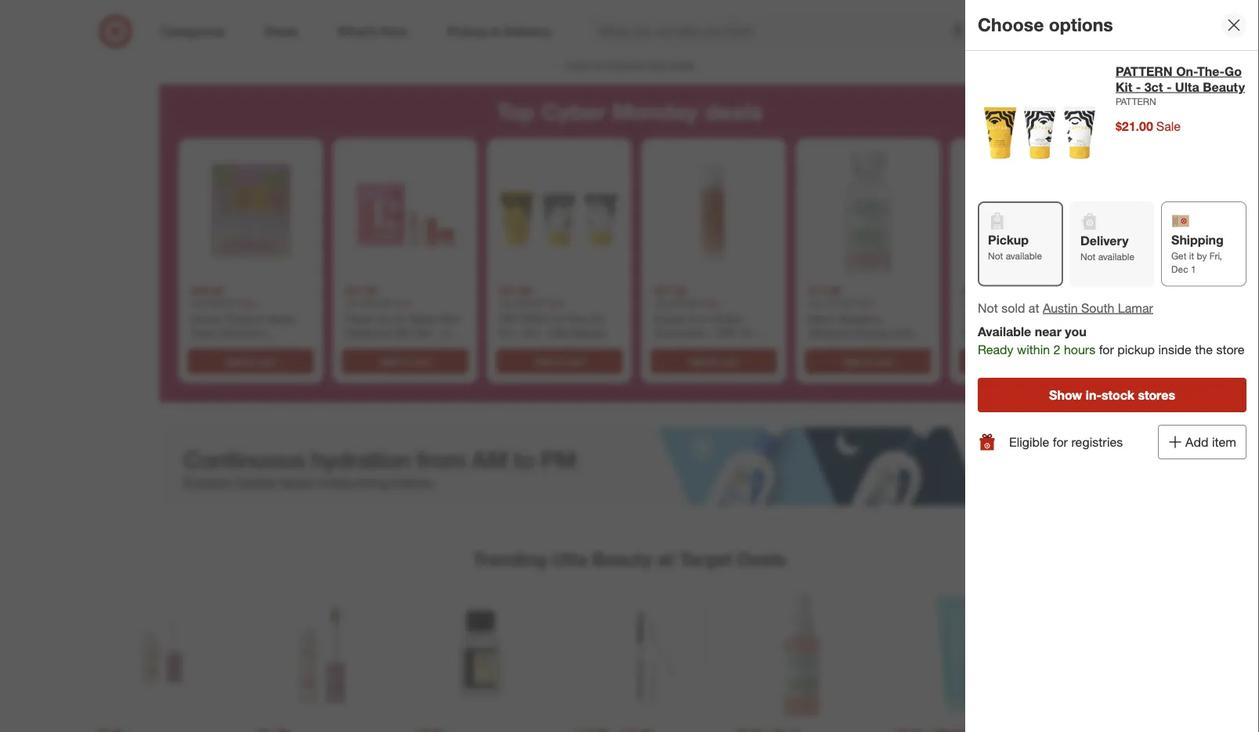 Task type: vqa. For each thing, say whether or not it's contained in the screenshot.
top specific
no



Task type: describe. For each thing, give the bounding box(es) containing it.
$26.25 reg $35.00 sale
[[191, 283, 256, 309]]

carousel region
[[160, 85, 1100, 415]]

add for $21.00
[[535, 356, 552, 367]]

for inside 'available near you ready within 2 hours for pickup inside the store'
[[1100, 342, 1115, 358]]

to for $31.50
[[709, 356, 719, 367]]

lamar
[[1119, 300, 1154, 315]]

search
[[969, 25, 1007, 40]]

the- inside $21.00 reg $30.00 sale pattern on-the-go kit - 3ct - ulta beauty
[[568, 312, 591, 326]]

$21.00 reg $30.00 sale pattern on-the-go kit - 3ct - ulta beauty
[[500, 283, 607, 339]]

beauty inside $31.85 reg $49.00 sale peach & lily glass skin radiance gift set - 4pc - ulta beauty
[[375, 339, 410, 353]]

add to cart button for $11.90
[[806, 349, 932, 374]]

3ct inside $21.00 reg $30.00 sale pattern on-the-go kit - 3ct - ulta beauty
[[523, 326, 539, 339]]

it
[[1190, 250, 1195, 262]]

reg for $11.90
[[809, 297, 822, 309]]

mario
[[809, 312, 837, 326]]

add item button
[[1159, 425, 1247, 459]]

this
[[649, 57, 666, 70]]

options
[[1050, 14, 1114, 36]]

add to cart button for $21.00
[[497, 349, 623, 374]]

to for $31.85
[[401, 356, 410, 367]]

not sold at austin south lamar
[[978, 300, 1154, 315]]

mario badescu skincare drying lotion - 1 fl oz - ulta beauty image
[[802, 145, 935, 277]]

delivery not available
[[1081, 233, 1135, 263]]

help us improve this page button
[[566, 56, 694, 72]]

pattern on-the-go kit - 3ct - ulta beauty link
[[1116, 64, 1247, 95]]

ready
[[978, 342, 1014, 358]]

inside
[[1159, 342, 1192, 358]]

45
[[741, 326, 753, 339]]

show
[[1050, 387, 1083, 402]]

pattern on-the-go kit - 3ct - ulta beauty image inside choose options dialog
[[978, 64, 1104, 189]]

choose
[[978, 14, 1045, 36]]

to for $40.60
[[1018, 356, 1027, 367]]

lotion
[[889, 326, 920, 339]]

$35.00
[[207, 297, 235, 309]]

$31.50
[[654, 283, 687, 297]]

to for $21.00
[[555, 356, 564, 367]]

shipping
[[1172, 232, 1224, 247]]

$42.00
[[671, 297, 699, 309]]

reg for $31.50
[[654, 297, 668, 309]]

advertisement region
[[160, 427, 1100, 506]]

add to cart for $26.25
[[226, 356, 276, 367]]

add for $40.60
[[998, 356, 1016, 367]]

show in-stock stores
[[1050, 387, 1176, 402]]

$40.60
[[963, 283, 996, 297]]

top cyber monday deals
[[497, 97, 763, 125]]

skincare
[[809, 326, 851, 339]]

top
[[497, 97, 535, 125]]

us
[[592, 57, 603, 70]]

gift
[[395, 326, 412, 339]]

fl
[[818, 339, 824, 353]]

add to cart for $11.90
[[843, 356, 894, 367]]

near
[[1035, 324, 1062, 340]]

go inside pattern on-the-go kit - 3ct - ulta beauty pattern
[[1225, 64, 1243, 79]]

shield
[[711, 312, 742, 326]]

add for $31.50
[[689, 356, 707, 367]]

kopari tropical vacay deep women's hydration gift set - 4pc - ulta beauty image
[[185, 145, 317, 277]]

1 vertical spatial at
[[658, 548, 675, 570]]

pickup
[[989, 232, 1029, 247]]

cart for mario badescu skincare drying lotion - 1 fl oz - ulta beauty
[[876, 356, 894, 367]]

eligible for registries
[[1010, 434, 1124, 450]]

gold
[[682, 339, 706, 353]]

stores
[[1139, 387, 1176, 402]]

peach
[[345, 312, 376, 326]]

clear all filters
[[590, 25, 670, 40]]

$21.00 for reg
[[500, 283, 533, 297]]

all
[[623, 25, 636, 40]]

within
[[1018, 342, 1051, 358]]

available near you ready within 2 hours for pickup inside the store
[[978, 324, 1245, 358]]

$21.00 for sale
[[1116, 119, 1154, 134]]

0 vertical spatial pattern
[[1116, 64, 1173, 79]]

not down $40.60
[[978, 300, 999, 315]]

help
[[566, 57, 589, 70]]

pickup not available
[[989, 232, 1043, 262]]

oz
[[827, 339, 838, 353]]

spf
[[717, 326, 738, 339]]

ulta inside $31.85 reg $49.00 sale peach & lily glass skin radiance gift set - 4pc - ulta beauty
[[353, 339, 372, 353]]

add for $31.85
[[380, 356, 398, 367]]

cart for kopari sun shield sunscreen - spf 45 - rose gold - 5oz
[[721, 356, 739, 367]]

add inside choose options dialog
[[1186, 434, 1209, 450]]

$11.90 reg $17.00 sale mario badescu skincare drying lotion - 1 fl oz - ulta beauty
[[809, 283, 927, 353]]

monday
[[613, 97, 699, 125]]

$17.00
[[825, 297, 853, 309]]

sale inside choose options dialog
[[1157, 119, 1182, 134]]

kopari
[[654, 312, 686, 326]]

3ct inside pattern on-the-go kit - 3ct - ulta beauty pattern
[[1145, 79, 1164, 94]]

peach & lily glass skin radiance gift set - 4pc - ulta beauty image
[[339, 145, 472, 277]]

4pc
[[443, 326, 461, 339]]

registries
[[1072, 434, 1124, 450]]

deals
[[738, 548, 786, 570]]

cart for peach & lily glass skin radiance gift set - 4pc - ulta beauty
[[412, 356, 431, 367]]

tula skincare 24-7 moisture hydrating day & night cream - 1.5oz - ulta beauty image
[[957, 145, 1089, 277]]

rose
[[654, 339, 679, 353]]

trending ulta beauty at target deals
[[473, 548, 786, 570]]

$31.85
[[345, 283, 378, 297]]

to for $26.25
[[246, 356, 255, 367]]

choose options
[[978, 14, 1114, 36]]

show in-stock stores button
[[978, 378, 1247, 412]]

&
[[379, 312, 386, 326]]

available for delivery
[[1099, 251, 1135, 263]]

on- inside $21.00 reg $30.00 sale pattern on-the-go kit - 3ct - ulta beauty
[[550, 312, 568, 326]]

not for pickup
[[989, 250, 1004, 262]]

$30.00
[[516, 297, 544, 309]]

to for $11.90
[[864, 356, 873, 367]]

get
[[1172, 250, 1187, 262]]

search button
[[969, 14, 1007, 52]]

add to cart button for $31.50
[[651, 349, 777, 374]]

sun
[[689, 312, 708, 326]]

help us improve this page
[[566, 57, 694, 70]]

1 inside the "$11.90 reg $17.00 sale mario badescu skincare drying lotion - 1 fl oz - ulta beauty"
[[809, 339, 815, 353]]

by
[[1198, 250, 1208, 262]]

1 vertical spatial pattern
[[1116, 96, 1157, 107]]

pattern inside $21.00 reg $30.00 sale pattern on-the-go kit - 3ct - ulta beauty
[[500, 312, 547, 326]]



Task type: locate. For each thing, give the bounding box(es) containing it.
0 vertical spatial at
[[1029, 300, 1040, 315]]

3 reg from the left
[[500, 297, 514, 309]]

badescu
[[840, 312, 883, 326]]

add to cart button for $40.60
[[960, 349, 1086, 374]]

2 reg from the left
[[345, 297, 359, 309]]

reg left $58.00
[[963, 297, 977, 309]]

skin
[[439, 312, 461, 326]]

tarte travel-size shape tape concealer - 0.034 fl oz - ulta beauty image
[[97, 589, 225, 718], [97, 589, 225, 718]]

0 horizontal spatial the-
[[568, 312, 591, 326]]

0 horizontal spatial go
[[591, 312, 605, 326]]

add
[[226, 356, 244, 367], [380, 356, 398, 367], [535, 356, 552, 367], [689, 356, 707, 367], [843, 356, 861, 367], [998, 356, 1016, 367], [1186, 434, 1209, 450]]

0 vertical spatial the-
[[1198, 64, 1225, 79]]

the
[[1196, 342, 1214, 358]]

reg inside $31.85 reg $49.00 sale peach & lily glass skin radiance gift set - 4pc - ulta beauty
[[345, 297, 359, 309]]

not inside delivery not available
[[1081, 251, 1096, 263]]

kit up $21.00 sale
[[1116, 79, 1133, 94]]

$21.00
[[1116, 119, 1154, 134], [500, 283, 533, 297]]

cosrx travel size advanced snail 96 mucin power essence - 1.01 fl oz - ulta beauty image
[[417, 589, 545, 718], [417, 589, 545, 718]]

1 reg from the left
[[191, 297, 205, 309]]

reg for $40.60
[[963, 297, 977, 309]]

reg inside $26.25 reg $35.00 sale
[[191, 297, 205, 309]]

to down $21.00 reg $30.00 sale pattern on-the-go kit - 3ct - ulta beauty
[[555, 356, 564, 367]]

at right sold
[[1029, 300, 1040, 315]]

reg left $35.00
[[191, 297, 205, 309]]

mario badescu skincare facial spray with aloe, herbs and rosewater - ulta beauty image
[[737, 589, 865, 718], [737, 589, 865, 718]]

0 vertical spatial 1
[[1192, 264, 1197, 275]]

$31.85 reg $49.00 sale peach & lily glass skin radiance gift set - 4pc - ulta beauty
[[345, 283, 461, 353]]

sale up lily
[[393, 297, 411, 309]]

0 horizontal spatial available
[[1006, 250, 1043, 262]]

1 vertical spatial 3ct
[[523, 326, 539, 339]]

ulta inside $21.00 reg $30.00 sale pattern on-the-go kit - 3ct - ulta beauty
[[549, 326, 569, 339]]

add to cart down $21.00 reg $30.00 sale pattern on-the-go kit - 3ct - ulta beauty
[[535, 356, 585, 367]]

at inside choose options dialog
[[1029, 300, 1040, 315]]

sale right $30.00
[[547, 297, 565, 309]]

3 to from the left
[[555, 356, 564, 367]]

0 vertical spatial $21.00
[[1116, 119, 1154, 134]]

add to cart button for $26.25
[[188, 349, 314, 374]]

2 to from the left
[[401, 356, 410, 367]]

add left item
[[1186, 434, 1209, 450]]

add to cart button
[[188, 349, 314, 374], [342, 349, 468, 374], [497, 349, 623, 374], [651, 349, 777, 374], [806, 349, 932, 374], [960, 349, 1086, 374]]

kopari sun shield sunscreen - spf 45 - rose gold - 5oz image
[[648, 145, 781, 277]]

reg inside the "$11.90 reg $17.00 sale mario badescu skincare drying lotion - 1 fl oz - ulta beauty"
[[809, 297, 822, 309]]

1 vertical spatial $21.00
[[500, 283, 533, 297]]

for
[[1100, 342, 1115, 358], [1054, 434, 1069, 450]]

tarte shape tape concealer - 0.338 fl oz - ulta beauty image
[[257, 589, 385, 718], [257, 589, 385, 718]]

the-
[[1198, 64, 1225, 79], [568, 312, 591, 326]]

fri,
[[1210, 250, 1223, 262]]

pattern on-the-go kit - 3ct - ulta beauty pattern
[[1116, 64, 1246, 107]]

add to cart down drying at the right
[[843, 356, 894, 367]]

0 horizontal spatial on-
[[550, 312, 568, 326]]

1 vertical spatial on-
[[550, 312, 568, 326]]

available
[[1006, 250, 1043, 262], [1099, 251, 1135, 263]]

reg for $31.85
[[345, 297, 359, 309]]

2 vertical spatial pattern
[[500, 312, 547, 326]]

1 horizontal spatial $21.00
[[1116, 119, 1154, 134]]

$49.00
[[362, 297, 390, 309]]

dec
[[1172, 264, 1189, 275]]

sale inside $21.00 reg $30.00 sale pattern on-the-go kit - 3ct - ulta beauty
[[547, 297, 565, 309]]

tula skincare the cult classic purifying face cleanser - ulta beauty image
[[897, 589, 1025, 718], [897, 589, 1025, 718]]

add to cart for $40.60
[[998, 356, 1048, 367]]

add for $26.25
[[226, 356, 244, 367]]

ulta
[[1176, 79, 1200, 94], [549, 326, 569, 339], [353, 339, 372, 353], [848, 339, 868, 353], [552, 548, 587, 570]]

add to cart button for $31.85
[[342, 349, 468, 374]]

austin
[[1044, 300, 1078, 315]]

glass
[[409, 312, 436, 326]]

$58.00
[[980, 297, 1008, 309]]

add down drying at the right
[[843, 356, 861, 367]]

cyber
[[542, 97, 606, 125]]

radiance
[[345, 326, 392, 339]]

reg inside $21.00 reg $30.00 sale pattern on-the-go kit - 3ct - ulta beauty
[[500, 297, 514, 309]]

drying
[[854, 326, 886, 339]]

-
[[1137, 79, 1142, 94], [1167, 79, 1172, 94], [435, 326, 439, 339], [516, 326, 520, 339], [542, 326, 546, 339], [710, 326, 714, 339], [756, 326, 760, 339], [923, 326, 927, 339], [345, 339, 350, 353], [709, 339, 713, 353], [841, 339, 845, 353]]

1 vertical spatial 1
[[809, 339, 815, 353]]

$26.25
[[191, 283, 224, 297]]

at left target
[[658, 548, 675, 570]]

add item
[[1186, 434, 1237, 450]]

reg up kopari
[[654, 297, 668, 309]]

1 horizontal spatial kit
[[1116, 79, 1133, 94]]

add to cart down available
[[998, 356, 1048, 367]]

go
[[1225, 64, 1243, 79], [591, 312, 605, 326]]

ulta inside pattern on-the-go kit - 3ct - ulta beauty pattern
[[1176, 79, 1200, 94]]

you
[[1066, 324, 1087, 340]]

1 horizontal spatial at
[[1029, 300, 1040, 315]]

the- inside pattern on-the-go kit - 3ct - ulta beauty pattern
[[1198, 64, 1225, 79]]

$31.50 reg $42.00 sale kopari sun shield sunscreen - spf 45 - rose gold - 5oz
[[654, 283, 760, 353]]

sale down pattern on-the-go kit - 3ct - ulta beauty pattern
[[1157, 119, 1182, 134]]

0 horizontal spatial 3ct
[[523, 326, 539, 339]]

sale right $35.00
[[238, 297, 256, 309]]

add for $11.90
[[843, 356, 861, 367]]

$21.00 inside choose options dialog
[[1116, 119, 1154, 134]]

not inside 'pickup not available'
[[989, 250, 1004, 262]]

0 vertical spatial kit
[[1116, 79, 1133, 94]]

go inside $21.00 reg $30.00 sale pattern on-the-go kit - 3ct - ulta beauty
[[591, 312, 605, 326]]

sale inside $26.25 reg $35.00 sale
[[238, 297, 256, 309]]

trending
[[473, 548, 547, 570]]

clear
[[590, 25, 620, 40]]

5 add to cart from the left
[[843, 356, 894, 367]]

0 vertical spatial 3ct
[[1145, 79, 1164, 94]]

available inside delivery not available
[[1099, 251, 1135, 263]]

0 vertical spatial for
[[1100, 342, 1115, 358]]

kit
[[1116, 79, 1133, 94], [500, 326, 513, 339]]

in-
[[1087, 387, 1102, 402]]

3ct down $30.00
[[523, 326, 539, 339]]

add to cart button down gift
[[342, 349, 468, 374]]

sale for $21.00
[[547, 297, 565, 309]]

sale inside $31.50 reg $42.00 sale kopari sun shield sunscreen - spf 45 - rose gold - 5oz
[[701, 297, 720, 309]]

shipping get it by fri, dec 1
[[1172, 232, 1224, 275]]

reg
[[191, 297, 205, 309], [345, 297, 359, 309], [500, 297, 514, 309], [654, 297, 668, 309], [809, 297, 822, 309], [963, 297, 977, 309]]

add to cart down gift
[[380, 356, 431, 367]]

6 cart from the left
[[1030, 356, 1048, 367]]

4 to from the left
[[709, 356, 719, 367]]

pattern on-the-go kit - 3ct - ulta beauty image
[[978, 64, 1104, 189], [494, 145, 626, 277]]

add down gold
[[689, 356, 707, 367]]

3ct up $21.00 sale
[[1145, 79, 1164, 94]]

6 add to cart button from the left
[[960, 349, 1086, 374]]

1 horizontal spatial go
[[1225, 64, 1243, 79]]

4 add to cart from the left
[[689, 356, 739, 367]]

sale up badescu
[[856, 297, 874, 309]]

1 horizontal spatial 1
[[1192, 264, 1197, 275]]

4 reg from the left
[[654, 297, 668, 309]]

sale for $40.60
[[1010, 297, 1029, 309]]

reg inside $31.50 reg $42.00 sale kopari sun shield sunscreen - spf 45 - rose gold - 5oz
[[654, 297, 668, 309]]

1 horizontal spatial for
[[1100, 342, 1115, 358]]

not for delivery
[[1081, 251, 1096, 263]]

0 horizontal spatial at
[[658, 548, 675, 570]]

to
[[246, 356, 255, 367], [401, 356, 410, 367], [555, 356, 564, 367], [709, 356, 719, 367], [864, 356, 873, 367], [1018, 356, 1027, 367]]

0 horizontal spatial pattern on-the-go kit - 3ct - ulta beauty image
[[494, 145, 626, 277]]

item
[[1213, 434, 1237, 450]]

not down 'pickup'
[[989, 250, 1004, 262]]

hours
[[1065, 342, 1096, 358]]

available down 'pickup'
[[1006, 250, 1043, 262]]

1 horizontal spatial pattern on-the-go kit - 3ct - ulta beauty image
[[978, 64, 1104, 189]]

store
[[1217, 342, 1245, 358]]

3 cart from the left
[[567, 356, 585, 367]]

sale up the sun
[[701, 297, 720, 309]]

filters
[[639, 25, 670, 40]]

cart for pattern on-the-go kit - 3ct - ulta beauty
[[567, 356, 585, 367]]

ulta inside the "$11.90 reg $17.00 sale mario badescu skincare drying lotion - 1 fl oz - ulta beauty"
[[848, 339, 868, 353]]

beauty inside $21.00 reg $30.00 sale pattern on-the-go kit - 3ct - ulta beauty
[[572, 326, 607, 339]]

benefit cosmetics precisely, my brow pencil waterproof eyebrow definer - ulta beauty image
[[577, 589, 705, 718], [577, 589, 705, 718]]

kit inside pattern on-the-go kit - 3ct - ulta beauty pattern
[[1116, 79, 1133, 94]]

to down the 5oz
[[709, 356, 719, 367]]

0 vertical spatial go
[[1225, 64, 1243, 79]]

1 cart from the left
[[258, 356, 276, 367]]

add to cart button down $35.00
[[188, 349, 314, 374]]

on- inside pattern on-the-go kit - 3ct - ulta beauty pattern
[[1177, 64, 1198, 79]]

add to cart for $31.85
[[380, 356, 431, 367]]

add to cart down the 5oz
[[689, 356, 739, 367]]

available inside 'pickup not available'
[[1006, 250, 1043, 262]]

target
[[680, 548, 733, 570]]

2 add to cart from the left
[[380, 356, 431, 367]]

2 add to cart button from the left
[[342, 349, 468, 374]]

not
[[989, 250, 1004, 262], [1081, 251, 1096, 263], [978, 300, 999, 315]]

1 horizontal spatial available
[[1099, 251, 1135, 263]]

add to cart button down $21.00 reg $30.00 sale pattern on-the-go kit - 3ct - ulta beauty
[[497, 349, 623, 374]]

1
[[1192, 264, 1197, 275], [809, 339, 815, 353]]

delivery
[[1081, 233, 1129, 248]]

to down gift
[[401, 356, 410, 367]]

$40.60 reg $58.00 sale
[[963, 283, 1029, 309]]

to down drying at the right
[[864, 356, 873, 367]]

What can we help you find? suggestions appear below search field
[[590, 14, 980, 49]]

clear all filters button
[[590, 24, 670, 42]]

sale right $58.00
[[1010, 297, 1029, 309]]

6 add to cart from the left
[[998, 356, 1048, 367]]

$11.90
[[809, 283, 842, 297]]

1 horizontal spatial 3ct
[[1145, 79, 1164, 94]]

sale inside $31.85 reg $49.00 sale peach & lily glass skin radiance gift set - 4pc - ulta beauty
[[393, 297, 411, 309]]

1 left fl
[[809, 339, 815, 353]]

choose options dialog
[[966, 0, 1260, 732]]

sale inside the "$11.90 reg $17.00 sale mario badescu skincare drying lotion - 1 fl oz - ulta beauty"
[[856, 297, 874, 309]]

improve
[[606, 57, 646, 70]]

0 horizontal spatial kit
[[500, 326, 513, 339]]

4 add to cart button from the left
[[651, 349, 777, 374]]

austin south lamar button
[[1044, 299, 1154, 317]]

for right hours
[[1100, 342, 1115, 358]]

available for pickup
[[1006, 250, 1043, 262]]

6 reg from the left
[[963, 297, 977, 309]]

1 horizontal spatial on-
[[1177, 64, 1198, 79]]

beauty inside pattern on-the-go kit - 3ct - ulta beauty pattern
[[1204, 79, 1246, 94]]

add to cart button down spf
[[651, 349, 777, 374]]

add down $21.00 reg $30.00 sale pattern on-the-go kit - 3ct - ulta beauty
[[535, 356, 552, 367]]

add down gift
[[380, 356, 398, 367]]

to right ready
[[1018, 356, 1027, 367]]

reg up peach
[[345, 297, 359, 309]]

beauty
[[1204, 79, 1246, 94], [572, 326, 607, 339], [375, 339, 410, 353], [871, 339, 906, 353], [592, 548, 653, 570]]

0 horizontal spatial $21.00
[[500, 283, 533, 297]]

for right eligible
[[1054, 434, 1069, 450]]

1 vertical spatial for
[[1054, 434, 1069, 450]]

1 inside the shipping get it by fri, dec 1
[[1192, 264, 1197, 275]]

6 to from the left
[[1018, 356, 1027, 367]]

add to cart button down drying at the right
[[806, 349, 932, 374]]

3 add to cart from the left
[[535, 356, 585, 367]]

$21.00 inside $21.00 reg $30.00 sale pattern on-the-go kit - 3ct - ulta beauty
[[500, 283, 533, 297]]

sale
[[1157, 119, 1182, 134], [238, 297, 256, 309], [393, 297, 411, 309], [547, 297, 565, 309], [701, 297, 720, 309], [856, 297, 874, 309], [1010, 297, 1029, 309]]

kit right 4pc
[[500, 326, 513, 339]]

1 vertical spatial kit
[[500, 326, 513, 339]]

4 cart from the left
[[721, 356, 739, 367]]

to down $26.25 reg $35.00 sale
[[246, 356, 255, 367]]

add to cart for $21.00
[[535, 356, 585, 367]]

5 cart from the left
[[876, 356, 894, 367]]

1 to from the left
[[246, 356, 255, 367]]

reg for $26.25
[[191, 297, 205, 309]]

sale inside $40.60 reg $58.00 sale
[[1010, 297, 1029, 309]]

beauty inside the "$11.90 reg $17.00 sale mario badescu skincare drying lotion - 1 fl oz - ulta beauty"
[[871, 339, 906, 353]]

1 vertical spatial go
[[591, 312, 605, 326]]

3 add to cart button from the left
[[497, 349, 623, 374]]

1 horizontal spatial the-
[[1198, 64, 1225, 79]]

stock
[[1102, 387, 1135, 402]]

0 vertical spatial on-
[[1177, 64, 1198, 79]]

sold
[[1002, 300, 1026, 315]]

kit inside $21.00 reg $30.00 sale pattern on-the-go kit - 3ct - ulta beauty
[[500, 326, 513, 339]]

$21.00 sale
[[1116, 119, 1182, 134]]

add to cart
[[226, 356, 276, 367], [380, 356, 431, 367], [535, 356, 585, 367], [689, 356, 739, 367], [843, 356, 894, 367], [998, 356, 1048, 367]]

5 to from the left
[[864, 356, 873, 367]]

add down $35.00
[[226, 356, 244, 367]]

5oz
[[716, 339, 734, 353]]

sale for $26.25
[[238, 297, 256, 309]]

1 add to cart button from the left
[[188, 349, 314, 374]]

0 horizontal spatial for
[[1054, 434, 1069, 450]]

5 add to cart button from the left
[[806, 349, 932, 374]]

add to cart for $31.50
[[689, 356, 739, 367]]

reg for $21.00
[[500, 297, 514, 309]]

1 add to cart from the left
[[226, 356, 276, 367]]

at
[[1029, 300, 1040, 315], [658, 548, 675, 570]]

cart
[[258, 356, 276, 367], [412, 356, 431, 367], [567, 356, 585, 367], [721, 356, 739, 367], [876, 356, 894, 367], [1030, 356, 1048, 367]]

1 vertical spatial the-
[[568, 312, 591, 326]]

add down available
[[998, 356, 1016, 367]]

available
[[978, 324, 1032, 340]]

lily
[[389, 312, 406, 326]]

reg left $30.00
[[500, 297, 514, 309]]

2
[[1054, 342, 1061, 358]]

sale for $31.50
[[701, 297, 720, 309]]

reg inside $40.60 reg $58.00 sale
[[963, 297, 977, 309]]

add to cart down $35.00
[[226, 356, 276, 367]]

sale for $11.90
[[856, 297, 874, 309]]

2 cart from the left
[[412, 356, 431, 367]]

1 down it
[[1192, 264, 1197, 275]]

sale for $31.85
[[393, 297, 411, 309]]

reg up mario
[[809, 297, 822, 309]]

pickup
[[1118, 342, 1156, 358]]

0 horizontal spatial 1
[[809, 339, 815, 353]]

available down delivery
[[1099, 251, 1135, 263]]

add to cart button down available
[[960, 349, 1086, 374]]

5 reg from the left
[[809, 297, 822, 309]]

3ct
[[1145, 79, 1164, 94], [523, 326, 539, 339]]

deals
[[705, 97, 763, 125]]

not down delivery
[[1081, 251, 1096, 263]]

set
[[416, 326, 432, 339]]



